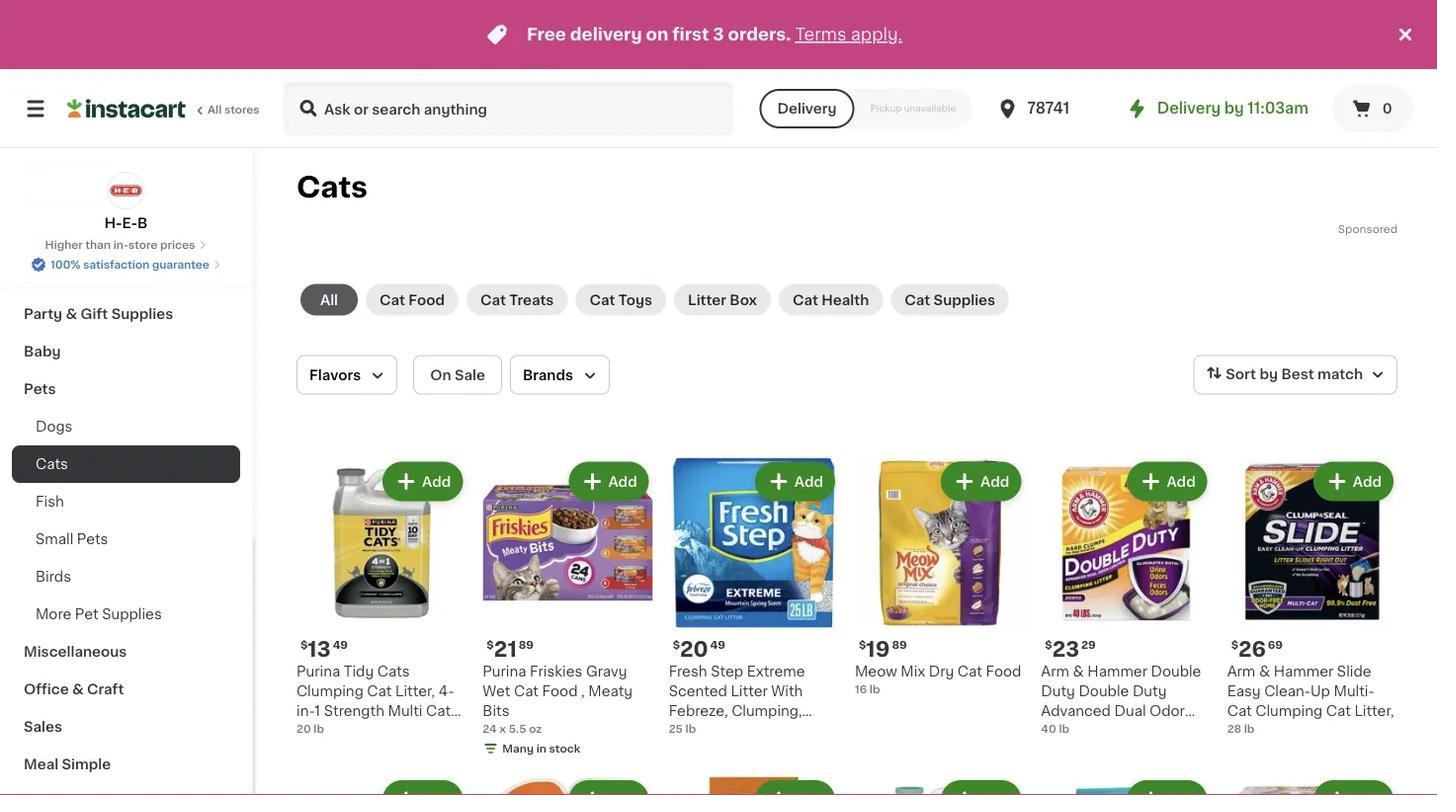 Task type: describe. For each thing, give the bounding box(es) containing it.
floral
[[24, 270, 63, 284]]

litter inside litter box link
[[688, 293, 727, 307]]

cats link
[[12, 446, 240, 483]]

add button for 23
[[1130, 464, 1206, 500]]

febreze,
[[669, 705, 728, 719]]

$ 20 49
[[673, 639, 726, 660]]

cat right cat health
[[905, 293, 931, 307]]

many in stock
[[503, 744, 581, 755]]

49 for 20
[[710, 640, 726, 651]]

Best match Sort by field
[[1194, 355, 1398, 395]]

dogs link
[[12, 408, 240, 446]]

care for health care
[[75, 157, 109, 171]]

litter inside fresh step extreme scented litter with febreze, clumping, mountain spring
[[731, 685, 768, 699]]

flavors
[[309, 368, 361, 382]]

by for delivery
[[1225, 101, 1244, 116]]

cat down tidy
[[367, 685, 392, 699]]

meal simple link
[[12, 746, 240, 784]]

bits
[[483, 705, 510, 719]]

kitchen supplies link
[[12, 220, 240, 258]]

add for 13
[[422, 475, 451, 489]]

personal care link
[[12, 183, 240, 220]]

$ for 20
[[673, 640, 680, 651]]

sale
[[455, 368, 485, 382]]

23
[[1053, 639, 1080, 660]]

fish
[[36, 495, 64, 509]]

delivery by 11:03am link
[[1126, 97, 1309, 121]]

free delivery on first 3 orders. terms apply.
[[527, 26, 903, 43]]

instacart logo image
[[67, 97, 186, 121]]

more pet supplies
[[36, 608, 162, 622]]

food inside purina friskies gravy wet cat food , meaty bits 24 x 5.5 oz
[[542, 685, 578, 699]]

stock
[[549, 744, 581, 755]]

stores
[[224, 104, 260, 115]]

$ for 26
[[1232, 640, 1239, 651]]

product group containing 13
[[297, 458, 467, 738]]

11:03am
[[1248, 101, 1309, 116]]

baby link
[[12, 333, 240, 371]]

cats inside "purina tidy cats clumping cat litter, 4- in-1 strength multi cat litter"
[[377, 665, 410, 679]]

0 vertical spatial 20
[[680, 639, 708, 660]]

78741 button
[[996, 81, 1115, 136]]

2 duty from the left
[[1133, 685, 1167, 699]]

5.5
[[509, 724, 526, 735]]

office & craft link
[[12, 671, 240, 709]]

baby
[[24, 345, 61, 359]]

21
[[494, 639, 517, 660]]

small pets link
[[12, 521, 240, 559]]

h-e-b link
[[104, 172, 148, 233]]

4-
[[439, 685, 455, 699]]

meaty
[[589, 685, 633, 699]]

cat toys link
[[576, 284, 666, 316]]

fresh step extreme scented litter with febreze, clumping, mountain spring
[[669, 665, 805, 738]]

hammer for clean-
[[1274, 665, 1334, 679]]

all link
[[301, 284, 358, 316]]

cat supplies link
[[891, 284, 1010, 316]]

control
[[1041, 725, 1093, 738]]

all stores link
[[67, 81, 261, 136]]

0
[[1383, 102, 1393, 116]]

lb for 23
[[1059, 724, 1070, 735]]

prices
[[160, 240, 195, 251]]

in- inside "link"
[[113, 240, 128, 251]]

best
[[1282, 368, 1315, 381]]

78741
[[1028, 101, 1070, 116]]

29
[[1082, 640, 1096, 651]]

box
[[730, 293, 757, 307]]

delivery
[[570, 26, 642, 43]]

lb for 20
[[686, 724, 696, 735]]

product group containing 26
[[1228, 458, 1398, 737]]

scented inside arm & hammer double duty double duty advanced dual odor control scented clumping
[[1097, 725, 1155, 738]]

1 horizontal spatial cats
[[297, 174, 368, 202]]

in- inside "purina tidy cats clumping cat litter, 4- in-1 strength multi cat litter"
[[297, 705, 315, 719]]

cat left toys on the top left of page
[[590, 293, 615, 307]]

clumping inside arm & hammer double duty double duty advanced dual odor control scented clumping
[[1041, 744, 1108, 758]]

multi-
[[1334, 685, 1375, 699]]

party
[[24, 307, 62, 321]]

& for arm & hammer slide easy clean-up multi- cat clumping cat litter, 28 lb
[[1259, 665, 1271, 679]]

arm for arm & hammer double duty double duty advanced dual odor control scented clumping
[[1041, 665, 1070, 679]]

cat left the treats
[[480, 293, 506, 307]]

clean-
[[1265, 685, 1311, 699]]

store
[[128, 240, 158, 251]]

add for 20
[[795, 475, 824, 489]]

cat food link
[[366, 284, 459, 316]]

1 vertical spatial 20
[[297, 724, 311, 735]]

add button for 21
[[571, 464, 647, 500]]

up
[[1311, 685, 1331, 699]]

litter, inside "purina tidy cats clumping cat litter, 4- in-1 strength multi cat litter"
[[396, 685, 435, 699]]

all stores
[[208, 104, 260, 115]]

health inside cat health 'link'
[[822, 293, 869, 307]]

litter, inside arm & hammer slide easy clean-up multi- cat clumping cat litter, 28 lb
[[1355, 705, 1395, 719]]

meal simple
[[24, 758, 111, 772]]

,
[[581, 685, 585, 699]]

40 lb
[[1041, 724, 1070, 735]]

16
[[855, 685, 867, 695]]

purina for wet
[[483, 665, 527, 679]]

flavors button
[[297, 355, 398, 395]]

purina for clumping
[[297, 665, 340, 679]]

litter box link
[[674, 284, 771, 316]]

3
[[713, 26, 724, 43]]

meal
[[24, 758, 58, 772]]

h-
[[104, 217, 122, 230]]

small
[[36, 533, 73, 547]]

$ for 21
[[487, 640, 494, 651]]

28
[[1228, 724, 1242, 735]]

spring
[[738, 725, 783, 738]]

toys
[[619, 293, 653, 307]]

on sale
[[430, 368, 485, 382]]

hammer for double
[[1088, 665, 1148, 679]]

delivery for delivery by 11:03am
[[1157, 101, 1221, 116]]

cat down multi-
[[1327, 705, 1351, 719]]

product group containing 20
[[669, 458, 839, 738]]

add for 26
[[1353, 475, 1382, 489]]

x
[[500, 724, 506, 735]]

$ 19 89
[[859, 639, 907, 660]]

all for all
[[320, 293, 338, 307]]

sales
[[24, 721, 62, 735]]

product group containing 23
[[1041, 458, 1212, 758]]

purina tidy cats clumping cat litter, 4- in-1 strength multi cat litter
[[297, 665, 455, 738]]

nsored
[[1360, 223, 1398, 234]]

care for personal care
[[90, 195, 124, 209]]

guarantee
[[152, 260, 209, 270]]

0 button
[[1333, 85, 1414, 132]]

scented inside fresh step extreme scented litter with febreze, clumping, mountain spring
[[669, 685, 728, 699]]

mix
[[901, 665, 926, 679]]

1
[[315, 705, 320, 719]]

cat treats link
[[467, 284, 568, 316]]

higher
[[45, 240, 83, 251]]

25 lb
[[669, 724, 696, 735]]

pet
[[75, 608, 98, 622]]

on sale button
[[413, 355, 502, 395]]

tidy
[[344, 665, 374, 679]]

product group containing 21
[[483, 458, 653, 761]]

slide
[[1338, 665, 1372, 679]]



Task type: vqa. For each thing, say whether or not it's contained in the screenshot.
the Lists
no



Task type: locate. For each thing, give the bounding box(es) containing it.
4 $ from the left
[[673, 640, 680, 651]]

0 vertical spatial clumping
[[297, 685, 364, 699]]

delivery inside button
[[778, 102, 837, 116]]

pets right small
[[77, 533, 108, 547]]

0 vertical spatial cats
[[297, 174, 368, 202]]

all left stores
[[208, 104, 222, 115]]

$ for 13
[[301, 640, 308, 651]]

clumping inside "purina tidy cats clumping cat litter, 4- in-1 strength multi cat litter"
[[297, 685, 364, 699]]

$ for 19
[[859, 640, 866, 651]]

1 horizontal spatial arm
[[1228, 665, 1256, 679]]

pets down baby
[[24, 383, 56, 396]]

& left craft
[[72, 683, 84, 697]]

1 horizontal spatial by
[[1260, 368, 1278, 381]]

hammer down 29
[[1088, 665, 1148, 679]]

0 horizontal spatial health
[[24, 157, 71, 171]]

cat right wet
[[514, 685, 539, 699]]

in- up 100% satisfaction guarantee "button"
[[113, 240, 128, 251]]

2 89 from the left
[[519, 640, 534, 651]]

cat toys
[[590, 293, 653, 307]]

scented up febreze,
[[669, 685, 728, 699]]

care
[[75, 157, 109, 171], [90, 195, 124, 209]]

with
[[771, 685, 803, 699]]

2 add button from the left
[[571, 464, 647, 500]]

0 vertical spatial litter,
[[396, 685, 435, 699]]

h-e-b
[[104, 217, 148, 230]]

89 right '21'
[[519, 640, 534, 651]]

0 horizontal spatial hammer
[[1088, 665, 1148, 679]]

0 vertical spatial food
[[409, 293, 445, 307]]

duty up the advanced
[[1041, 685, 1076, 699]]

birds
[[36, 570, 71, 584]]

19
[[866, 639, 890, 660]]

1 vertical spatial by
[[1260, 368, 1278, 381]]

dogs
[[36, 420, 73, 434]]

duty up odor
[[1133, 685, 1167, 699]]

limited time offer region
[[0, 0, 1394, 69]]

1 horizontal spatial scented
[[1097, 725, 1155, 738]]

add for 19
[[981, 475, 1010, 489]]

in
[[537, 744, 547, 755]]

0 vertical spatial in-
[[113, 240, 128, 251]]

scented down dual at the right
[[1097, 725, 1155, 738]]

0 horizontal spatial food
[[409, 293, 445, 307]]

& down $ 23 29
[[1073, 665, 1084, 679]]

add
[[422, 475, 451, 489], [608, 475, 637, 489], [795, 475, 824, 489], [981, 475, 1010, 489], [1167, 475, 1196, 489], [1353, 475, 1382, 489]]

add button for 20
[[757, 464, 833, 500]]

89 inside $ 21 89
[[519, 640, 534, 651]]

0 horizontal spatial all
[[208, 104, 222, 115]]

product group
[[297, 458, 467, 738], [483, 458, 653, 761], [669, 458, 839, 738], [855, 458, 1026, 698], [1041, 458, 1212, 758], [1228, 458, 1398, 737], [297, 777, 467, 796], [483, 777, 653, 796], [669, 777, 839, 796], [855, 777, 1026, 796], [1041, 777, 1212, 796], [1228, 777, 1398, 796]]

1 vertical spatial food
[[986, 665, 1022, 679]]

26
[[1239, 639, 1266, 660]]

by for sort
[[1260, 368, 1278, 381]]

20 lb
[[297, 724, 324, 735]]

0 horizontal spatial arm
[[1041, 665, 1070, 679]]

5 add from the left
[[1167, 475, 1196, 489]]

89
[[892, 640, 907, 651], [519, 640, 534, 651]]

add button for 13
[[385, 464, 461, 500]]

step
[[711, 665, 744, 679]]

hammer inside arm & hammer slide easy clean-up multi- cat clumping cat litter, 28 lb
[[1274, 665, 1334, 679]]

1 horizontal spatial all
[[320, 293, 338, 307]]

0 vertical spatial by
[[1225, 101, 1244, 116]]

care up h-
[[90, 195, 124, 209]]

litter, down multi-
[[1355, 705, 1395, 719]]

0 vertical spatial scented
[[669, 685, 728, 699]]

2 horizontal spatial litter
[[731, 685, 768, 699]]

100% satisfaction guarantee
[[51, 260, 209, 270]]

1 horizontal spatial purina
[[483, 665, 527, 679]]

advanced
[[1041, 705, 1111, 719]]

office
[[24, 683, 69, 697]]

food inside meow mix dry cat food 16 lb
[[986, 665, 1022, 679]]

1 vertical spatial all
[[320, 293, 338, 307]]

$ 23 29
[[1045, 639, 1096, 660]]

cat inside purina friskies gravy wet cat food , meaty bits 24 x 5.5 oz
[[514, 685, 539, 699]]

arm for arm & hammer slide easy clean-up multi- cat clumping cat litter, 28 lb
[[1228, 665, 1256, 679]]

1 49 from the left
[[333, 640, 348, 651]]

hammer
[[1088, 665, 1148, 679], [1274, 665, 1334, 679]]

1 horizontal spatial litter
[[688, 293, 727, 307]]

3 $ from the left
[[487, 640, 494, 651]]

89 inside '$ 19 89'
[[892, 640, 907, 651]]

duty
[[1041, 685, 1076, 699], [1133, 685, 1167, 699]]

0 horizontal spatial double
[[1079, 685, 1129, 699]]

in- up 20 lb
[[297, 705, 315, 719]]

0 vertical spatial health
[[24, 157, 71, 171]]

all for all stores
[[208, 104, 222, 115]]

food right dry
[[986, 665, 1022, 679]]

lb inside meow mix dry cat food 16 lb
[[870, 685, 880, 695]]

purina inside purina friskies gravy wet cat food , meaty bits 24 x 5.5 oz
[[483, 665, 527, 679]]

$ inside '$ 19 89'
[[859, 640, 866, 651]]

1 horizontal spatial 20
[[680, 639, 708, 660]]

by right 'sort'
[[1260, 368, 1278, 381]]

0 horizontal spatial 49
[[333, 640, 348, 651]]

& for arm & hammer double duty double duty advanced dual odor control scented clumping
[[1073, 665, 1084, 679]]

1 add from the left
[[422, 475, 451, 489]]

1 vertical spatial health
[[822, 293, 869, 307]]

0 horizontal spatial cats
[[36, 458, 68, 472]]

terms
[[795, 26, 847, 43]]

0 vertical spatial care
[[75, 157, 109, 171]]

lb right 28
[[1244, 724, 1255, 735]]

delivery by 11:03am
[[1157, 101, 1309, 116]]

2 purina from the left
[[483, 665, 527, 679]]

food up "on"
[[409, 293, 445, 307]]

litter left box
[[688, 293, 727, 307]]

litter inside "purina tidy cats clumping cat litter, 4- in-1 strength multi cat litter"
[[297, 725, 334, 738]]

care inside personal care link
[[90, 195, 124, 209]]

personal care
[[24, 195, 124, 209]]

simple
[[62, 758, 111, 772]]

care up "personal care"
[[75, 157, 109, 171]]

product group containing 19
[[855, 458, 1026, 698]]

food down friskies
[[542, 685, 578, 699]]

49 inside $ 13 49
[[333, 640, 348, 651]]

1 horizontal spatial clumping
[[1041, 744, 1108, 758]]

brands
[[523, 368, 573, 382]]

49 inside $ 20 49
[[710, 640, 726, 651]]

cat right all link
[[380, 293, 405, 307]]

Search field
[[285, 83, 732, 134]]

many
[[503, 744, 534, 755]]

add for 23
[[1167, 475, 1196, 489]]

clumping down control
[[1041, 744, 1108, 758]]

1 vertical spatial clumping
[[1256, 705, 1323, 719]]

89 for 21
[[519, 640, 534, 651]]

best match
[[1282, 368, 1363, 381]]

6 add button from the left
[[1316, 464, 1392, 500]]

49 right 13
[[333, 640, 348, 651]]

cat inside 'link'
[[793, 293, 819, 307]]

1 $ from the left
[[301, 640, 308, 651]]

cat supplies
[[905, 293, 996, 307]]

0 horizontal spatial litter
[[297, 725, 334, 738]]

0 horizontal spatial delivery
[[778, 102, 837, 116]]

1 horizontal spatial health
[[822, 293, 869, 307]]

& for party & gift supplies
[[66, 307, 77, 321]]

1 duty from the left
[[1041, 685, 1076, 699]]

1 89 from the left
[[892, 640, 907, 651]]

cat health link
[[779, 284, 883, 316]]

sort by
[[1226, 368, 1278, 381]]

arm inside arm & hammer slide easy clean-up multi- cat clumping cat litter, 28 lb
[[1228, 665, 1256, 679]]

gift
[[81, 307, 108, 321]]

None search field
[[283, 81, 734, 136]]

1 vertical spatial scented
[[1097, 725, 1155, 738]]

add button
[[385, 464, 461, 500], [571, 464, 647, 500], [757, 464, 833, 500], [943, 464, 1020, 500], [1130, 464, 1206, 500], [1316, 464, 1392, 500]]

clumping inside arm & hammer slide easy clean-up multi- cat clumping cat litter, 28 lb
[[1256, 705, 1323, 719]]

0 horizontal spatial scented
[[669, 685, 728, 699]]

1 vertical spatial care
[[90, 195, 124, 209]]

lb right 16
[[870, 685, 880, 695]]

1 vertical spatial cats
[[36, 458, 68, 472]]

floral link
[[12, 258, 240, 296]]

89 right 19
[[892, 640, 907, 651]]

$ inside $ 20 49
[[673, 640, 680, 651]]

double
[[1151, 665, 1202, 679], [1079, 685, 1129, 699]]

2 $ from the left
[[859, 640, 866, 651]]

on
[[430, 368, 451, 382]]

$ inside $ 23 29
[[1045, 640, 1053, 651]]

0 horizontal spatial in-
[[113, 240, 128, 251]]

2 vertical spatial litter
[[297, 725, 334, 738]]

kitchen
[[24, 232, 79, 246]]

treats
[[509, 293, 554, 307]]

1 horizontal spatial double
[[1151, 665, 1202, 679]]

25
[[669, 724, 683, 735]]

0 horizontal spatial 89
[[519, 640, 534, 651]]

3 add button from the left
[[757, 464, 833, 500]]

litter down 1
[[297, 725, 334, 738]]

party & gift supplies link
[[12, 296, 240, 333]]

1 horizontal spatial 89
[[892, 640, 907, 651]]

1 vertical spatial pets
[[77, 533, 108, 547]]

& inside arm & hammer slide easy clean-up multi- cat clumping cat litter, 28 lb
[[1259, 665, 1271, 679]]

$ 13 49
[[301, 639, 348, 660]]

0 horizontal spatial purina
[[297, 665, 340, 679]]

terms apply. link
[[795, 26, 903, 43]]

& left gift
[[66, 307, 77, 321]]

6 add from the left
[[1353, 475, 1382, 489]]

miscellaneous link
[[12, 634, 240, 671]]

2 vertical spatial food
[[542, 685, 578, 699]]

2 add from the left
[[608, 475, 637, 489]]

2 49 from the left
[[710, 640, 726, 651]]

1 vertical spatial litter
[[731, 685, 768, 699]]

double up odor
[[1151, 665, 1202, 679]]

health
[[24, 157, 71, 171], [822, 293, 869, 307]]

5 add button from the left
[[1130, 464, 1206, 500]]

add button for 19
[[943, 464, 1020, 500]]

49 for 13
[[333, 640, 348, 651]]

6 $ from the left
[[1232, 640, 1239, 651]]

0 vertical spatial litter
[[688, 293, 727, 307]]

all
[[208, 104, 222, 115], [320, 293, 338, 307]]

on
[[646, 26, 669, 43]]

service type group
[[760, 89, 972, 129]]

extreme
[[747, 665, 805, 679]]

multi
[[388, 705, 423, 719]]

lb inside arm & hammer slide easy clean-up multi- cat clumping cat litter, 28 lb
[[1244, 724, 1255, 735]]

1 hammer from the left
[[1088, 665, 1148, 679]]

cat inside meow mix dry cat food 16 lb
[[958, 665, 983, 679]]

1 vertical spatial double
[[1079, 685, 1129, 699]]

2 arm from the left
[[1228, 665, 1256, 679]]

cat down "4-"
[[426, 705, 451, 719]]

delivery down terms
[[778, 102, 837, 116]]

add button for 26
[[1316, 464, 1392, 500]]

hammer inside arm & hammer double duty double duty advanced dual odor control scented clumping
[[1088, 665, 1148, 679]]

0 horizontal spatial clumping
[[297, 685, 364, 699]]

cat right box
[[793, 293, 819, 307]]

0 horizontal spatial litter,
[[396, 685, 435, 699]]

89 for 19
[[892, 640, 907, 651]]

dry
[[929, 665, 954, 679]]

free
[[527, 26, 566, 43]]

litter, up the multi
[[396, 685, 435, 699]]

lb right 40
[[1059, 724, 1070, 735]]

more
[[36, 608, 71, 622]]

lb right 25
[[686, 724, 696, 735]]

dual
[[1115, 705, 1146, 719]]

clumping down clean-
[[1256, 705, 1323, 719]]

lb down 1
[[314, 724, 324, 735]]

double up dual at the right
[[1079, 685, 1129, 699]]

purina inside "purina tidy cats clumping cat litter, 4- in-1 strength multi cat litter"
[[297, 665, 340, 679]]

100%
[[51, 260, 81, 270]]

0 vertical spatial double
[[1151, 665, 1202, 679]]

49 up step
[[710, 640, 726, 651]]

litter box
[[688, 293, 757, 307]]

arm down 23 on the bottom right of page
[[1041, 665, 1070, 679]]

arm
[[1041, 665, 1070, 679], [1228, 665, 1256, 679]]

by inside "field"
[[1260, 368, 1278, 381]]

1 horizontal spatial hammer
[[1274, 665, 1334, 679]]

$ inside $ 13 49
[[301, 640, 308, 651]]

& down "$ 26 69"
[[1259, 665, 1271, 679]]

1 arm from the left
[[1041, 665, 1070, 679]]

delivery left '11:03am'
[[1157, 101, 1221, 116]]

craft
[[87, 683, 124, 697]]

kitchen supplies
[[24, 232, 144, 246]]

by left '11:03am'
[[1225, 101, 1244, 116]]

care inside health care link
[[75, 157, 109, 171]]

4 add from the left
[[981, 475, 1010, 489]]

24
[[483, 724, 497, 735]]

purina down 13
[[297, 665, 340, 679]]

0 vertical spatial all
[[208, 104, 222, 115]]

2 vertical spatial clumping
[[1041, 744, 1108, 758]]

1 vertical spatial litter,
[[1355, 705, 1395, 719]]

hammer up clean-
[[1274, 665, 1334, 679]]

0 horizontal spatial 20
[[297, 724, 311, 735]]

litter up clumping,
[[731, 685, 768, 699]]

1 horizontal spatial food
[[542, 685, 578, 699]]

1 horizontal spatial litter,
[[1355, 705, 1395, 719]]

$ for 23
[[1045, 640, 1053, 651]]

purina up wet
[[483, 665, 527, 679]]

arm & hammer slide easy clean-up multi- cat clumping cat litter, 28 lb
[[1228, 665, 1395, 735]]

2 horizontal spatial cats
[[377, 665, 410, 679]]

1 horizontal spatial in-
[[297, 705, 315, 719]]

e-
[[122, 217, 137, 230]]

1 purina from the left
[[297, 665, 340, 679]]

2 horizontal spatial food
[[986, 665, 1022, 679]]

add for 21
[[608, 475, 637, 489]]

cats
[[297, 174, 368, 202], [36, 458, 68, 472], [377, 665, 410, 679]]

health care
[[24, 157, 109, 171]]

arm inside arm & hammer double duty double duty advanced dual odor control scented clumping
[[1041, 665, 1070, 679]]

lb for 13
[[314, 724, 324, 735]]

cat up 28
[[1228, 705, 1252, 719]]

5 $ from the left
[[1045, 640, 1053, 651]]

$ inside "$ 26 69"
[[1232, 640, 1239, 651]]

1 horizontal spatial duty
[[1133, 685, 1167, 699]]

friskies
[[530, 665, 583, 679]]

4 add button from the left
[[943, 464, 1020, 500]]

2 horizontal spatial clumping
[[1256, 705, 1323, 719]]

party & gift supplies
[[24, 307, 173, 321]]

health inside health care link
[[24, 157, 71, 171]]

birds link
[[12, 559, 240, 596]]

all up flavors
[[320, 293, 338, 307]]

3 add from the left
[[795, 475, 824, 489]]

& inside arm & hammer double duty double duty advanced dual odor control scented clumping
[[1073, 665, 1084, 679]]

delivery for delivery
[[778, 102, 837, 116]]

0 horizontal spatial pets
[[24, 383, 56, 396]]

h-e-b logo image
[[107, 172, 145, 210]]

health care link
[[12, 145, 240, 183]]

clumping up 1
[[297, 685, 364, 699]]

2 vertical spatial cats
[[377, 665, 410, 679]]

$ 26 69
[[1232, 639, 1283, 660]]

arm up easy
[[1228, 665, 1256, 679]]

& for office & craft
[[72, 683, 84, 697]]

cat treats
[[480, 293, 554, 307]]

apply.
[[851, 26, 903, 43]]

cat right dry
[[958, 665, 983, 679]]

0 vertical spatial pets
[[24, 383, 56, 396]]

1 vertical spatial in-
[[297, 705, 315, 719]]

1 horizontal spatial pets
[[77, 533, 108, 547]]

b
[[137, 217, 148, 230]]

brands button
[[510, 355, 610, 395]]

gravy
[[586, 665, 627, 679]]

1 horizontal spatial delivery
[[1157, 101, 1221, 116]]

1 add button from the left
[[385, 464, 461, 500]]

2 hammer from the left
[[1274, 665, 1334, 679]]

0 horizontal spatial by
[[1225, 101, 1244, 116]]

&
[[66, 307, 77, 321], [1073, 665, 1084, 679], [1259, 665, 1271, 679], [72, 683, 84, 697]]

$ inside $ 21 89
[[487, 640, 494, 651]]

1 horizontal spatial 49
[[710, 640, 726, 651]]

0 horizontal spatial duty
[[1041, 685, 1076, 699]]



